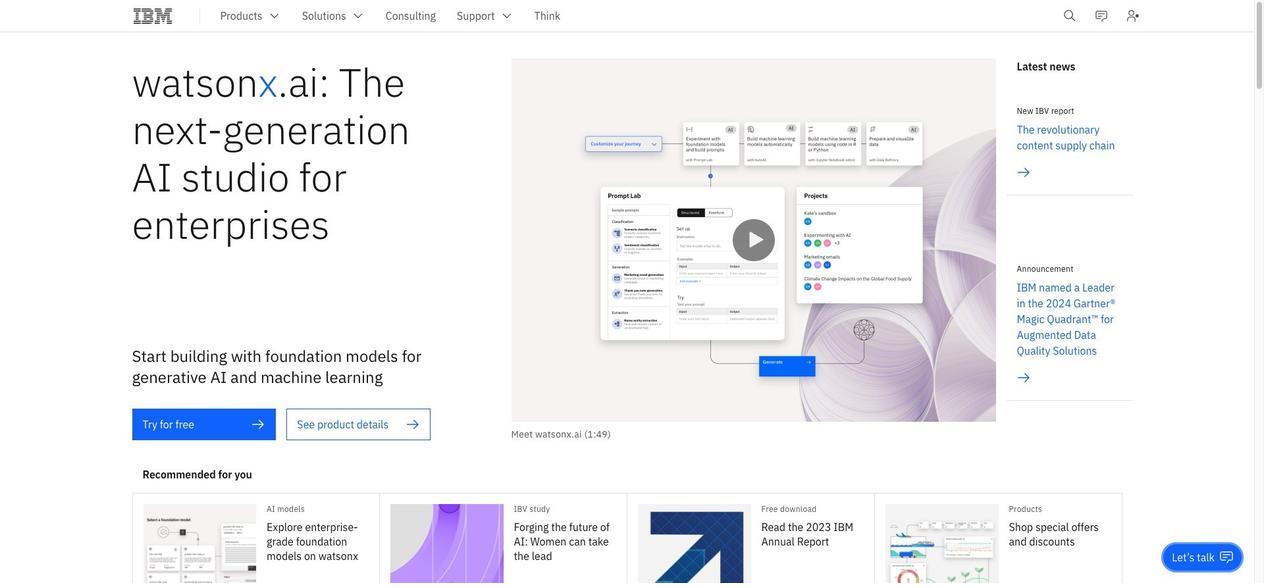 Task type: locate. For each thing, give the bounding box(es) containing it.
let's talk element
[[1173, 551, 1215, 565]]



